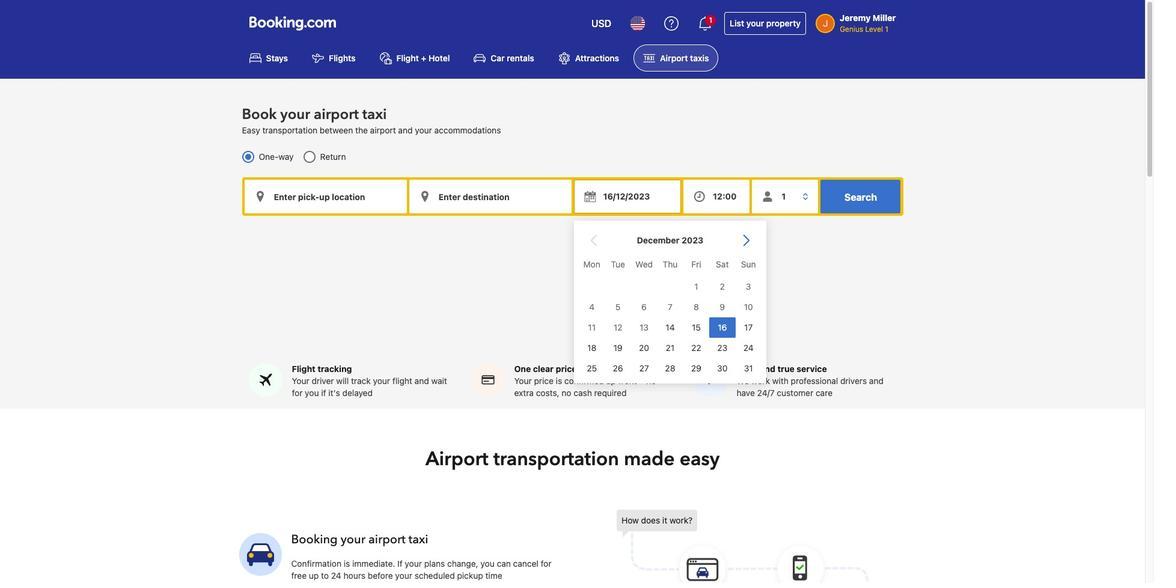 Task type: locate. For each thing, give the bounding box(es) containing it.
19 button
[[605, 338, 631, 358]]

0 horizontal spatial for
[[292, 388, 303, 398]]

airport up if
[[369, 532, 406, 548]]

airport right the
[[370, 125, 396, 135]]

0 vertical spatial flight
[[397, 53, 419, 63]]

6
[[641, 302, 647, 312]]

0 vertical spatial airport
[[660, 53, 688, 63]]

your down if
[[395, 571, 413, 581]]

list your property
[[730, 18, 801, 28]]

airport up between
[[314, 105, 359, 125]]

your right if
[[405, 559, 422, 569]]

flight for flight tracking your driver will track your flight and wait for you if it's delayed
[[292, 364, 316, 374]]

0 horizontal spatial taxi
[[363, 105, 387, 125]]

0 horizontal spatial flight
[[292, 364, 316, 374]]

2 horizontal spatial 1
[[885, 25, 889, 34]]

0 vertical spatial transportation
[[262, 125, 318, 135]]

is inside confirmation is immediate. if your plans change, you can cancel for free up to 24 hours before your scheduled pickup time
[[344, 559, 350, 569]]

1 left 'list'
[[709, 16, 713, 25]]

price down "clear"
[[534, 376, 554, 386]]

and
[[398, 125, 413, 135], [760, 364, 776, 374], [415, 376, 429, 386], [870, 376, 884, 386]]

taxi inside book your airport taxi easy transportation between the airport and your accommodations
[[363, 105, 387, 125]]

28 button
[[657, 358, 683, 379]]

0 horizontal spatial no
[[562, 388, 572, 398]]

1 vertical spatial for
[[541, 559, 552, 569]]

1 vertical spatial is
[[344, 559, 350, 569]]

21
[[666, 343, 675, 353]]

0 horizontal spatial is
[[344, 559, 350, 569]]

airport taxis
[[660, 53, 709, 63]]

does
[[641, 516, 660, 526]]

no left cash
[[562, 388, 572, 398]]

24
[[743, 343, 754, 353], [331, 571, 341, 581]]

0 horizontal spatial your
[[292, 376, 310, 386]]

1 horizontal spatial no
[[647, 376, 656, 386]]

26 button
[[605, 358, 631, 379]]

8
[[694, 302, 699, 312]]

Enter pick-up location text field
[[244, 180, 407, 214]]

1 vertical spatial you
[[481, 559, 495, 569]]

airport for booking
[[369, 532, 406, 548]]

12:00
[[713, 191, 737, 202]]

0 vertical spatial taxi
[[363, 105, 387, 125]]

0 vertical spatial up
[[606, 376, 616, 386]]

hours
[[344, 571, 366, 581]]

price up confirmed
[[556, 364, 577, 374]]

27 button
[[631, 358, 657, 379]]

0 vertical spatial airport
[[314, 105, 359, 125]]

costs,
[[536, 388, 560, 398]]

no right '–'
[[647, 376, 656, 386]]

1 up 8
[[694, 281, 698, 292]]

track
[[351, 376, 371, 386]]

24 inside confirmation is immediate. if your plans change, you can cancel for free up to 24 hours before your scheduled pickup time
[[331, 571, 341, 581]]

1 horizontal spatial you
[[481, 559, 495, 569]]

1 down 'miller'
[[885, 25, 889, 34]]

flight up driver
[[292, 364, 316, 374]]

stays
[[266, 53, 288, 63]]

is up costs,
[[556, 376, 562, 386]]

1 horizontal spatial for
[[541, 559, 552, 569]]

24 right to
[[331, 571, 341, 581]]

0 vertical spatial 24
[[743, 343, 754, 353]]

if
[[398, 559, 403, 569]]

0 vertical spatial price
[[556, 364, 577, 374]]

1 horizontal spatial transportation
[[494, 447, 619, 473]]

–
[[640, 376, 644, 386]]

0 vertical spatial is
[[556, 376, 562, 386]]

you left if
[[305, 388, 319, 398]]

1 horizontal spatial flight
[[397, 53, 419, 63]]

booking.com online hotel reservations image
[[249, 16, 336, 31]]

up left to
[[309, 571, 319, 581]]

book
[[242, 105, 277, 125]]

for inside confirmation is immediate. if your plans change, you can cancel for free up to 24 hours before your scheduled pickup time
[[541, 559, 552, 569]]

up
[[606, 376, 616, 386], [309, 571, 319, 581]]

rentals
[[507, 53, 534, 63]]

flight
[[397, 53, 419, 63], [292, 364, 316, 374]]

transportation inside book your airport taxi easy transportation between the airport and your accommodations
[[262, 125, 318, 135]]

made
[[624, 447, 675, 473]]

your left driver
[[292, 376, 310, 386]]

1 inside jeremy miller genius level 1
[[885, 25, 889, 34]]

up up required
[[606, 376, 616, 386]]

can
[[497, 559, 511, 569]]

Enter destination text field
[[409, 180, 572, 214]]

0 horizontal spatial transportation
[[262, 125, 318, 135]]

airport inside airport taxis link
[[660, 53, 688, 63]]

16/12/2023
[[604, 191, 650, 202]]

mon
[[583, 259, 600, 269]]

way
[[279, 152, 294, 162]]

1 horizontal spatial taxi
[[409, 532, 428, 548]]

1 horizontal spatial airport
[[660, 53, 688, 63]]

immediate.
[[352, 559, 395, 569]]

0 horizontal spatial 24
[[331, 571, 341, 581]]

17 button
[[736, 317, 762, 338]]

31
[[744, 363, 753, 373]]

1 vertical spatial price
[[534, 376, 554, 386]]

december
[[637, 235, 680, 246]]

level
[[866, 25, 883, 34]]

4
[[589, 302, 595, 312]]

1 horizontal spatial 24
[[743, 343, 754, 353]]

1 horizontal spatial up
[[606, 376, 616, 386]]

to
[[321, 571, 329, 581]]

no
[[647, 376, 656, 386], [562, 388, 572, 398]]

24/7
[[758, 388, 775, 398]]

10
[[744, 302, 753, 312]]

0 horizontal spatial you
[[305, 388, 319, 398]]

and left 'wait' at the left
[[415, 376, 429, 386]]

attractions
[[575, 53, 619, 63]]

20
[[639, 343, 649, 353]]

you inside flight tracking your driver will track your flight and wait for you if it's delayed
[[305, 388, 319, 398]]

up inside one clear price your price is confirmed up front – no extra costs, no cash required
[[606, 376, 616, 386]]

1 vertical spatial airport
[[426, 447, 489, 473]]

time
[[486, 571, 503, 581]]

jeremy miller genius level 1
[[840, 13, 896, 34]]

0 horizontal spatial 1
[[694, 281, 698, 292]]

and right the
[[398, 125, 413, 135]]

0 vertical spatial for
[[292, 388, 303, 398]]

is up hours
[[344, 559, 350, 569]]

2 your from the left
[[514, 376, 532, 386]]

24 inside button
[[743, 343, 754, 353]]

care
[[816, 388, 833, 398]]

1 vertical spatial taxi
[[409, 532, 428, 548]]

service
[[797, 364, 827, 374]]

booking airport taxi image
[[617, 510, 870, 583], [239, 533, 282, 576]]

22 button
[[683, 338, 709, 358]]

27
[[639, 363, 649, 373]]

taxi for book
[[363, 105, 387, 125]]

flight for flight + hotel
[[397, 53, 419, 63]]

0 horizontal spatial up
[[309, 571, 319, 581]]

2 vertical spatial airport
[[369, 532, 406, 548]]

1 horizontal spatial 1
[[709, 16, 713, 25]]

1 vertical spatial airport
[[370, 125, 396, 135]]

easy
[[242, 125, 260, 135]]

1 vertical spatial up
[[309, 571, 319, 581]]

26
[[613, 363, 623, 373]]

your right the track on the left bottom of the page
[[373, 376, 390, 386]]

22
[[691, 343, 701, 353]]

taxi up the
[[363, 105, 387, 125]]

1 your from the left
[[292, 376, 310, 386]]

9
[[720, 302, 725, 312]]

23 button
[[709, 338, 736, 358]]

31 button
[[736, 358, 762, 379]]

drivers
[[841, 376, 867, 386]]

your down one
[[514, 376, 532, 386]]

cash
[[574, 388, 592, 398]]

between
[[320, 125, 353, 135]]

how does it work?
[[622, 516, 693, 526]]

23
[[717, 343, 728, 353]]

flight left +
[[397, 53, 419, 63]]

for left if
[[292, 388, 303, 398]]

14 button
[[657, 317, 683, 338]]

one-way
[[259, 152, 294, 162]]

0 horizontal spatial price
[[534, 376, 554, 386]]

taxi up plans
[[409, 532, 428, 548]]

1 vertical spatial 24
[[331, 571, 341, 581]]

flight + hotel link
[[370, 45, 460, 72]]

25 button
[[579, 358, 605, 379]]

tue
[[611, 259, 625, 269]]

1 horizontal spatial your
[[514, 376, 532, 386]]

thu
[[663, 259, 678, 269]]

for right cancel
[[541, 559, 552, 569]]

your left accommodations
[[415, 125, 432, 135]]

one clear price your price is confirmed up front – no extra costs, no cash required
[[514, 364, 656, 398]]

0 horizontal spatial airport
[[426, 447, 489, 473]]

0 vertical spatial no
[[647, 376, 656, 386]]

16/12/2023 button
[[574, 180, 681, 214]]

1 horizontal spatial is
[[556, 376, 562, 386]]

24 down 17 button
[[743, 343, 754, 353]]

usd
[[592, 18, 612, 29]]

1 vertical spatial flight
[[292, 364, 316, 374]]

tried
[[737, 364, 758, 374]]

0 vertical spatial you
[[305, 388, 319, 398]]

you inside confirmation is immediate. if your plans change, you can cancel for free up to 24 hours before your scheduled pickup time
[[481, 559, 495, 569]]

your right 'list'
[[747, 18, 765, 28]]

you up time
[[481, 559, 495, 569]]

18 button
[[579, 338, 605, 358]]

19
[[613, 343, 623, 353]]

flight inside flight tracking your driver will track your flight and wait for you if it's delayed
[[292, 364, 316, 374]]

1 horizontal spatial price
[[556, 364, 577, 374]]

2023
[[682, 235, 704, 246]]

for inside flight tracking your driver will track your flight and wait for you if it's delayed
[[292, 388, 303, 398]]



Task type: describe. For each thing, give the bounding box(es) containing it.
car rentals
[[491, 53, 534, 63]]

search
[[845, 192, 878, 203]]

it
[[663, 516, 668, 526]]

how
[[622, 516, 639, 526]]

fri
[[691, 259, 701, 269]]

cancel
[[513, 559, 539, 569]]

search button
[[821, 180, 901, 214]]

airport for book
[[314, 105, 359, 125]]

airport for airport transportation made easy
[[426, 447, 489, 473]]

25
[[587, 363, 597, 373]]

usd button
[[585, 9, 619, 38]]

flight + hotel
[[397, 53, 450, 63]]

29
[[691, 363, 701, 373]]

car
[[491, 53, 505, 63]]

the
[[355, 125, 368, 135]]

booking your airport taxi
[[291, 532, 428, 548]]

plans
[[424, 559, 445, 569]]

for for flight tracking your driver will track your flight and wait for you if it's delayed
[[292, 388, 303, 398]]

and right drivers
[[870, 376, 884, 386]]

airport taxis link
[[634, 45, 719, 72]]

flight
[[393, 376, 412, 386]]

list your property link
[[725, 12, 807, 35]]

extra
[[514, 388, 534, 398]]

pickup
[[457, 571, 483, 581]]

will
[[336, 376, 349, 386]]

customer
[[777, 388, 814, 398]]

accommodations
[[435, 125, 501, 135]]

your inside one clear price your price is confirmed up front – no extra costs, no cash required
[[514, 376, 532, 386]]

airport transportation made easy
[[426, 447, 720, 473]]

property
[[767, 18, 801, 28]]

your right book on the left top
[[280, 105, 310, 125]]

booking
[[291, 532, 338, 548]]

1 vertical spatial no
[[562, 388, 572, 398]]

7
[[668, 302, 673, 312]]

flight tracking your driver will track your flight and wait for you if it's delayed
[[292, 364, 447, 398]]

tried and true service we work with professional drivers and have 24/7 customer care
[[737, 364, 884, 398]]

book your airport taxi easy transportation between the airport and your accommodations
[[242, 105, 501, 135]]

one
[[514, 364, 531, 374]]

professional
[[791, 376, 838, 386]]

17
[[744, 322, 753, 332]]

3
[[746, 281, 751, 292]]

wait
[[431, 376, 447, 386]]

12:00 button
[[684, 180, 750, 214]]

if
[[321, 388, 326, 398]]

confirmation is immediate. if your plans change, you can cancel for free up to 24 hours before your scheduled pickup time
[[291, 559, 552, 581]]

attractions link
[[549, 45, 629, 72]]

clear
[[533, 364, 554, 374]]

+
[[421, 53, 427, 63]]

we
[[737, 376, 749, 386]]

29 button
[[683, 358, 709, 379]]

miller
[[873, 13, 896, 23]]

0 horizontal spatial booking airport taxi image
[[239, 533, 282, 576]]

1 button
[[691, 9, 720, 38]]

up inside confirmation is immediate. if your plans change, you can cancel for free up to 24 hours before your scheduled pickup time
[[309, 571, 319, 581]]

14
[[666, 322, 675, 332]]

1 horizontal spatial booking airport taxi image
[[617, 510, 870, 583]]

20 button
[[631, 338, 657, 358]]

21 button
[[657, 338, 683, 358]]

front
[[619, 376, 637, 386]]

your inside flight tracking your driver will track your flight and wait for you if it's delayed
[[373, 376, 390, 386]]

return
[[320, 152, 346, 162]]

your up immediate. on the bottom left of page
[[341, 532, 366, 548]]

and inside flight tracking your driver will track your flight and wait for you if it's delayed
[[415, 376, 429, 386]]

change,
[[447, 559, 479, 569]]

5
[[615, 302, 621, 312]]

required
[[595, 388, 627, 398]]

genius
[[840, 25, 864, 34]]

1 vertical spatial transportation
[[494, 447, 619, 473]]

jeremy
[[840, 13, 871, 23]]

stays link
[[240, 45, 298, 72]]

is inside one clear price your price is confirmed up front – no extra costs, no cash required
[[556, 376, 562, 386]]

11
[[588, 322, 596, 332]]

your inside flight tracking your driver will track your flight and wait for you if it's delayed
[[292, 376, 310, 386]]

airport for airport taxis
[[660, 53, 688, 63]]

flights link
[[303, 45, 365, 72]]

and inside book your airport taxi easy transportation between the airport and your accommodations
[[398, 125, 413, 135]]

taxi for booking
[[409, 532, 428, 548]]

car rentals link
[[465, 45, 544, 72]]

24 button
[[736, 338, 762, 358]]

for for confirmation is immediate. if your plans change, you can cancel for free up to 24 hours before your scheduled pickup time
[[541, 559, 552, 569]]

and up work
[[760, 364, 776, 374]]

scheduled
[[415, 571, 455, 581]]

tracking
[[318, 364, 352, 374]]

confirmation
[[291, 559, 342, 569]]

sun
[[741, 259, 756, 269]]

1 inside 'button'
[[709, 16, 713, 25]]



Task type: vqa. For each thing, say whether or not it's contained in the screenshot.


